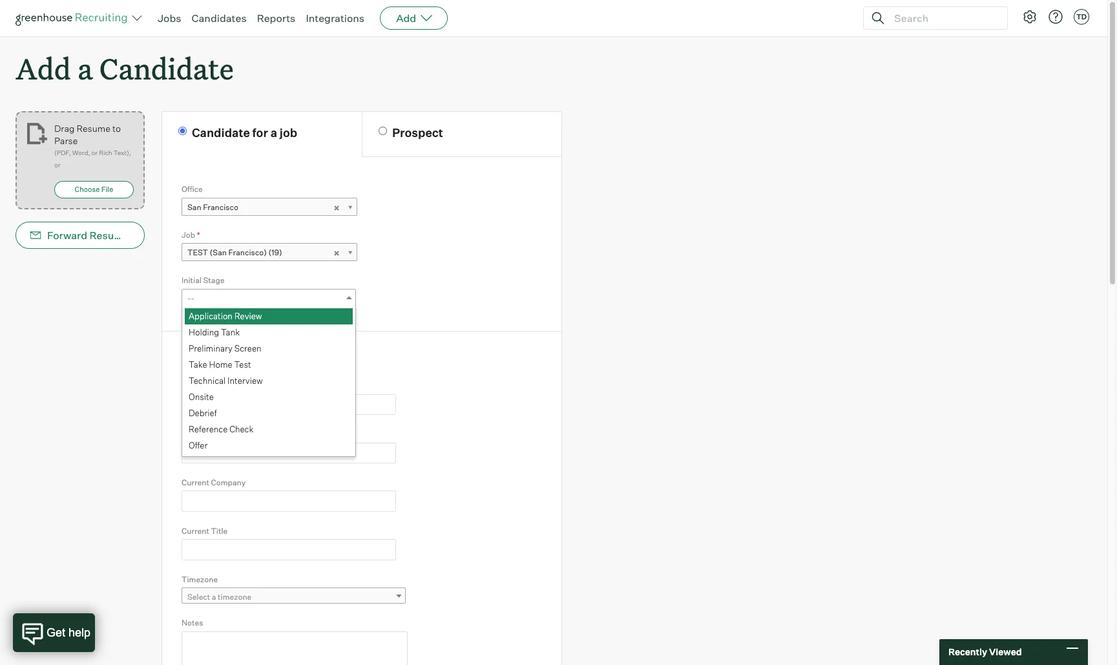Task type: describe. For each thing, give the bounding box(es) containing it.
test (san francisco) (19)
[[187, 248, 282, 257]]

first name *
[[182, 381, 225, 391]]

offer
[[189, 440, 208, 450]]

add a candidate
[[16, 49, 234, 87]]

name
[[182, 350, 215, 364]]

td
[[1077, 12, 1087, 21]]

timezone
[[218, 592, 252, 602]]

0 vertical spatial or
[[92, 149, 98, 157]]

-- link
[[182, 289, 356, 308]]

choose file
[[75, 185, 113, 194]]

test (san francisco) (19) link
[[182, 243, 358, 262]]

add for add a candidate
[[16, 49, 71, 87]]

viewed
[[990, 647, 1022, 658]]

1 vertical spatial a
[[271, 126, 277, 140]]

home
[[209, 359, 233, 370]]

2 - from the left
[[191, 293, 194, 303]]

drag
[[54, 123, 75, 134]]

Search text field
[[891, 9, 996, 27]]

last
[[182, 429, 198, 439]]

initial stage
[[182, 276, 225, 285]]

a for candidate
[[78, 49, 93, 87]]

integrations
[[306, 12, 365, 25]]

for
[[252, 126, 268, 140]]

office
[[182, 184, 203, 194]]

(san
[[210, 248, 227, 257]]

notes
[[182, 618, 203, 628]]

san
[[187, 202, 201, 212]]

timezone
[[182, 575, 218, 584]]

td button
[[1074, 9, 1090, 25]]

title
[[211, 526, 228, 536]]

application review holding tank preliminary screen take home test technical interview onsite debrief reference check offer
[[189, 311, 263, 450]]

0 horizontal spatial or
[[54, 161, 60, 169]]

application
[[189, 311, 233, 321]]

1 - from the left
[[187, 293, 191, 303]]

san francisco
[[187, 202, 239, 212]]

text),
[[114, 149, 131, 157]]

technical
[[189, 375, 226, 386]]

drag resume to parse (pdf, word, or rich text), or
[[54, 123, 131, 169]]

last name *
[[182, 429, 224, 439]]

name for first
[[200, 381, 220, 391]]

forward resume via email button
[[16, 222, 175, 249]]

reports
[[257, 12, 296, 25]]

Candidate for a job radio
[[178, 127, 187, 135]]

choose
[[75, 185, 100, 194]]

&
[[217, 350, 226, 364]]

recently
[[949, 647, 988, 658]]

tank
[[221, 327, 240, 337]]

preliminary
[[189, 343, 233, 353]]

to
[[112, 123, 121, 134]]

test
[[187, 248, 208, 257]]

job
[[280, 126, 297, 140]]

candidate for a job
[[192, 126, 297, 140]]

forward
[[47, 229, 87, 242]]

interview
[[228, 375, 263, 386]]

resume for forward
[[90, 229, 129, 242]]

file
[[101, 185, 113, 194]]

integrations link
[[306, 12, 365, 25]]

select a timezone link
[[182, 588, 406, 607]]

recently viewed
[[949, 647, 1022, 658]]

stage
[[203, 276, 225, 285]]

add button
[[380, 6, 448, 30]]

initial
[[182, 276, 202, 285]]

select
[[187, 592, 210, 602]]

(pdf,
[[54, 149, 71, 157]]

jobs
[[158, 12, 181, 25]]

* for last name *
[[221, 429, 224, 439]]

name & company
[[182, 350, 283, 364]]

0 vertical spatial company
[[229, 350, 283, 364]]



Task type: vqa. For each thing, say whether or not it's contained in the screenshot.
"title"
yes



Task type: locate. For each thing, give the bounding box(es) containing it.
* left check
[[221, 429, 224, 439]]

holding
[[189, 327, 219, 337]]

candidate down jobs
[[99, 49, 234, 87]]

1 horizontal spatial a
[[212, 592, 216, 602]]

name up the offer
[[199, 429, 220, 439]]

resume left to
[[77, 123, 110, 134]]

prospect
[[392, 126, 443, 140]]

a right 'select'
[[212, 592, 216, 602]]

screen
[[234, 343, 262, 353]]

0 horizontal spatial add
[[16, 49, 71, 87]]

candidate right candidate for a job "radio"
[[192, 126, 250, 140]]

candidates link
[[192, 12, 247, 25]]

name up onsite
[[200, 381, 220, 391]]

add
[[396, 12, 416, 25], [16, 49, 71, 87]]

2 horizontal spatial a
[[271, 126, 277, 140]]

candidate
[[99, 49, 234, 87], [192, 126, 250, 140]]

current title
[[182, 526, 228, 536]]

0 vertical spatial resume
[[77, 123, 110, 134]]

company up the interview
[[229, 350, 283, 364]]

san francisco link
[[182, 198, 358, 216]]

francisco
[[203, 202, 239, 212]]

current
[[182, 478, 209, 487], [182, 526, 209, 536]]

reference
[[189, 424, 228, 434]]

1 vertical spatial current
[[182, 526, 209, 536]]

check
[[230, 424, 254, 434]]

company
[[229, 350, 283, 364], [211, 478, 246, 487]]

resume inside the drag resume to parse (pdf, word, or rich text), or
[[77, 123, 110, 134]]

2 vertical spatial *
[[221, 429, 224, 439]]

review
[[235, 311, 262, 321]]

add for add
[[396, 12, 416, 25]]

current down the offer
[[182, 478, 209, 487]]

francisco)
[[229, 248, 267, 257]]

candidates
[[192, 12, 247, 25]]

test
[[234, 359, 251, 370]]

a
[[78, 49, 93, 87], [271, 126, 277, 140], [212, 592, 216, 602]]

* right job
[[197, 230, 200, 240]]

word,
[[72, 149, 90, 157]]

None text field
[[182, 394, 396, 415], [182, 443, 396, 464], [182, 491, 396, 512], [182, 539, 396, 560], [182, 394, 396, 415], [182, 443, 396, 464], [182, 491, 396, 512], [182, 539, 396, 560]]

add inside popup button
[[396, 12, 416, 25]]

current left title
[[182, 526, 209, 536]]

first
[[182, 381, 198, 391]]

current for current company
[[182, 478, 209, 487]]

1 vertical spatial or
[[54, 161, 60, 169]]

0 vertical spatial name
[[200, 381, 220, 391]]

name
[[200, 381, 220, 391], [199, 429, 220, 439]]

rich
[[99, 149, 112, 157]]

0 horizontal spatial a
[[78, 49, 93, 87]]

2 vertical spatial a
[[212, 592, 216, 602]]

current company
[[182, 478, 246, 487]]

0 vertical spatial a
[[78, 49, 93, 87]]

1 current from the top
[[182, 478, 209, 487]]

reports link
[[257, 12, 296, 25]]

or down "(pdf,"
[[54, 161, 60, 169]]

name for last
[[199, 429, 220, 439]]

a for timezone
[[212, 592, 216, 602]]

job *
[[182, 230, 200, 240]]

resume
[[77, 123, 110, 134], [90, 229, 129, 242]]

current for current title
[[182, 526, 209, 536]]

1 vertical spatial name
[[199, 429, 220, 439]]

or left rich
[[92, 149, 98, 157]]

*
[[197, 230, 200, 240], [222, 381, 225, 391], [221, 429, 224, 439]]

1 vertical spatial company
[[211, 478, 246, 487]]

resume for drag
[[77, 123, 110, 134]]

0 vertical spatial add
[[396, 12, 416, 25]]

(19)
[[269, 248, 282, 257]]

1 vertical spatial add
[[16, 49, 71, 87]]

forward resume via email
[[47, 229, 175, 242]]

td button
[[1072, 6, 1093, 27]]

0 vertical spatial *
[[197, 230, 200, 240]]

a down greenhouse recruiting "image"
[[78, 49, 93, 87]]

email
[[148, 229, 175, 242]]

via
[[131, 229, 145, 242]]

* down the "home" at bottom left
[[222, 381, 225, 391]]

1 vertical spatial candidate
[[192, 126, 250, 140]]

--
[[187, 293, 194, 303]]

configure image
[[1023, 9, 1038, 25]]

0 vertical spatial candidate
[[99, 49, 234, 87]]

* for first name *
[[222, 381, 225, 391]]

2 current from the top
[[182, 526, 209, 536]]

select a timezone
[[187, 592, 252, 602]]

1 vertical spatial resume
[[90, 229, 129, 242]]

onsite
[[189, 392, 214, 402]]

parse
[[54, 135, 78, 146]]

debrief
[[189, 408, 217, 418]]

jobs link
[[158, 12, 181, 25]]

a right for
[[271, 126, 277, 140]]

1 horizontal spatial add
[[396, 12, 416, 25]]

resume left via
[[90, 229, 129, 242]]

0 vertical spatial current
[[182, 478, 209, 487]]

1 horizontal spatial or
[[92, 149, 98, 157]]

Prospect radio
[[379, 127, 387, 135]]

take
[[189, 359, 207, 370]]

or
[[92, 149, 98, 157], [54, 161, 60, 169]]

job
[[182, 230, 195, 240]]

company up title
[[211, 478, 246, 487]]

1 vertical spatial *
[[222, 381, 225, 391]]

greenhouse recruiting image
[[16, 10, 132, 26]]

-
[[187, 293, 191, 303], [191, 293, 194, 303]]

resume inside forward resume via email 'button'
[[90, 229, 129, 242]]



